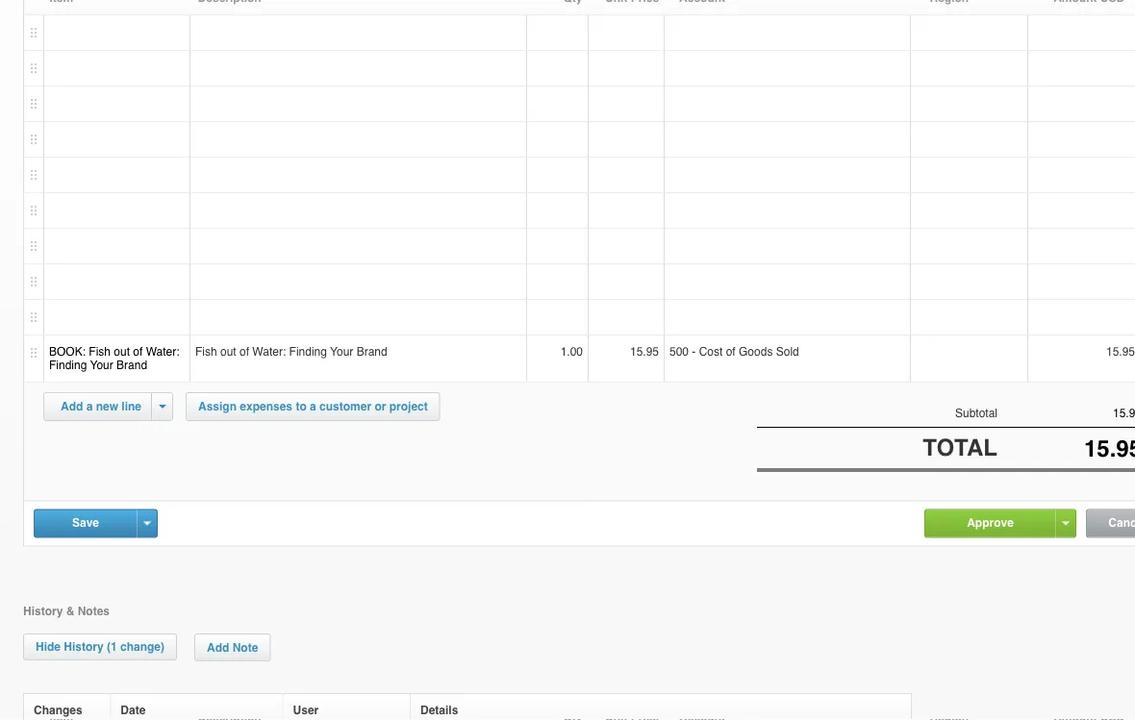 Task type: vqa. For each thing, say whether or not it's contained in the screenshot.
of related to BOOK: Fish out of Water: Finding Your Brand
yes



Task type: locate. For each thing, give the bounding box(es) containing it.
brand
[[357, 346, 388, 360], [117, 360, 147, 373]]

out
[[114, 346, 130, 360], [220, 346, 236, 360]]

1 horizontal spatial add
[[207, 642, 229, 655]]

of for book: fish out of water: finding your brand
[[133, 346, 143, 360]]

brand up or at the left bottom of the page
[[357, 346, 388, 360]]

1 horizontal spatial a
[[310, 400, 316, 414]]

2 water: from the left
[[253, 346, 286, 360]]

fish right book:
[[89, 346, 111, 360]]

0 horizontal spatial fish
[[89, 346, 111, 360]]

your
[[330, 346, 354, 360], [90, 360, 113, 373]]

line
[[122, 401, 142, 414]]

finding up add a new line link
[[49, 360, 87, 373]]

add left note
[[207, 642, 229, 655]]

15.95
[[630, 346, 659, 360], [1107, 346, 1136, 360]]

0 horizontal spatial out
[[114, 346, 130, 360]]

a
[[310, 400, 316, 414], [86, 401, 93, 414]]

0 horizontal spatial your
[[90, 360, 113, 373]]

1 vertical spatial history
[[64, 641, 104, 655]]

more save options... image
[[144, 523, 151, 527]]

of for 500 - cost of goods sold
[[726, 346, 736, 360]]

assign expenses to a customer or project link
[[186, 393, 441, 422]]

0 horizontal spatial add
[[61, 401, 83, 414]]

(1
[[107, 641, 117, 655]]

water: up more add line options... icon
[[146, 346, 180, 360]]

1 out from the left
[[114, 346, 130, 360]]

finding
[[289, 346, 327, 360], [49, 360, 87, 373]]

goods
[[739, 346, 773, 360]]

history left &
[[23, 606, 63, 619]]

2 of from the left
[[240, 346, 249, 360]]

fish inside book: fish out of water: finding your brand
[[89, 346, 111, 360]]

&
[[66, 606, 74, 619]]

1 vertical spatial add
[[207, 642, 229, 655]]

fish up the assign
[[195, 346, 217, 360]]

notes
[[78, 606, 110, 619]]

of
[[133, 346, 143, 360], [240, 346, 249, 360], [726, 346, 736, 360]]

customer
[[320, 400, 372, 414]]

water:
[[146, 346, 180, 360], [253, 346, 286, 360]]

add for add note
[[207, 642, 229, 655]]

a left new
[[86, 401, 93, 414]]

1 fish from the left
[[89, 346, 111, 360]]

change)
[[120, 641, 165, 655]]

None text field
[[998, 408, 1136, 421], [998, 437, 1136, 463], [998, 408, 1136, 421], [998, 437, 1136, 463]]

new
[[96, 401, 118, 414]]

water: inside book: fish out of water: finding your brand
[[146, 346, 180, 360]]

of up expenses on the left of page
[[240, 346, 249, 360]]

2 out from the left
[[220, 346, 236, 360]]

brand inside book: fish out of water: finding your brand
[[117, 360, 147, 373]]

0 horizontal spatial water:
[[146, 346, 180, 360]]

fish
[[89, 346, 111, 360], [195, 346, 217, 360]]

or
[[375, 400, 386, 414]]

history
[[23, 606, 63, 619], [64, 641, 104, 655]]

history left (1
[[64, 641, 104, 655]]

0 vertical spatial add
[[61, 401, 83, 414]]

2 horizontal spatial of
[[726, 346, 736, 360]]

assign expenses to a customer or project
[[198, 400, 428, 414]]

finding up assign expenses to a customer or project
[[289, 346, 327, 360]]

1 horizontal spatial of
[[240, 346, 249, 360]]

3 of from the left
[[726, 346, 736, 360]]

0 horizontal spatial 15.95
[[630, 346, 659, 360]]

0 horizontal spatial a
[[86, 401, 93, 414]]

of up line
[[133, 346, 143, 360]]

1 horizontal spatial water:
[[253, 346, 286, 360]]

your up customer
[[330, 346, 354, 360]]

your right book:
[[90, 360, 113, 373]]

expenses
[[240, 400, 293, 414]]

out up the assign
[[220, 346, 236, 360]]

1 of from the left
[[133, 346, 143, 360]]

hide history (1 change) link
[[23, 635, 177, 662]]

canc button
[[1088, 511, 1136, 538]]

1 horizontal spatial 15.95
[[1107, 346, 1136, 360]]

add note link
[[194, 635, 271, 663]]

1 water: from the left
[[146, 346, 180, 360]]

0 horizontal spatial of
[[133, 346, 143, 360]]

add
[[61, 401, 83, 414], [207, 642, 229, 655]]

approve link
[[926, 511, 1056, 537]]

a right to
[[310, 400, 316, 414]]

out right book:
[[114, 346, 130, 360]]

water: up expenses on the left of page
[[253, 346, 286, 360]]

1 horizontal spatial history
[[64, 641, 104, 655]]

hide
[[36, 641, 61, 655]]

0 horizontal spatial brand
[[117, 360, 147, 373]]

save link
[[35, 511, 137, 537]]

of right the cost
[[726, 346, 736, 360]]

0 horizontal spatial history
[[23, 606, 63, 619]]

add left new
[[61, 401, 83, 414]]

1 horizontal spatial fish
[[195, 346, 217, 360]]

of inside book: fish out of water: finding your brand
[[133, 346, 143, 360]]

0 horizontal spatial finding
[[49, 360, 87, 373]]

brand up line
[[117, 360, 147, 373]]

sold
[[776, 346, 800, 360]]

total
[[923, 436, 998, 462]]

1 horizontal spatial brand
[[357, 346, 388, 360]]

1 horizontal spatial out
[[220, 346, 236, 360]]



Task type: describe. For each thing, give the bounding box(es) containing it.
cost
[[699, 346, 723, 360]]

details
[[421, 705, 459, 718]]

1 15.95 from the left
[[630, 346, 659, 360]]

assign
[[198, 400, 237, 414]]

note
[[233, 642, 258, 655]]

approve
[[967, 517, 1014, 531]]

2 15.95 from the left
[[1107, 346, 1136, 360]]

finding inside book: fish out of water: finding your brand
[[49, 360, 87, 373]]

changes
[[34, 705, 82, 718]]

history & notes
[[23, 606, 110, 619]]

book: fish out of water: finding your brand
[[49, 346, 180, 373]]

fish out of water: finding your brand
[[195, 346, 388, 360]]

2 a from the left
[[86, 401, 93, 414]]

hide history (1 change)
[[36, 641, 165, 655]]

to
[[296, 400, 307, 414]]

500 - cost of goods sold
[[670, 346, 800, 360]]

1 horizontal spatial your
[[330, 346, 354, 360]]

book:
[[49, 346, 86, 360]]

date
[[121, 705, 146, 718]]

-
[[692, 346, 696, 360]]

subtotal
[[956, 407, 998, 421]]

0 vertical spatial history
[[23, 606, 63, 619]]

canc
[[1109, 517, 1136, 531]]

add a new line
[[61, 401, 142, 414]]

1 a from the left
[[310, 400, 316, 414]]

1.00
[[561, 346, 583, 360]]

out inside book: fish out of water: finding your brand
[[114, 346, 130, 360]]

2 fish from the left
[[195, 346, 217, 360]]

user
[[293, 705, 319, 718]]

project
[[390, 400, 428, 414]]

add a new line link
[[49, 394, 153, 421]]

more approve options... image
[[1063, 523, 1070, 527]]

500
[[670, 346, 689, 360]]

1 horizontal spatial finding
[[289, 346, 327, 360]]

save
[[72, 517, 99, 531]]

more add line options... image
[[159, 406, 166, 410]]

add note
[[207, 642, 258, 655]]

your inside book: fish out of water: finding your brand
[[90, 360, 113, 373]]

add for add a new line
[[61, 401, 83, 414]]



